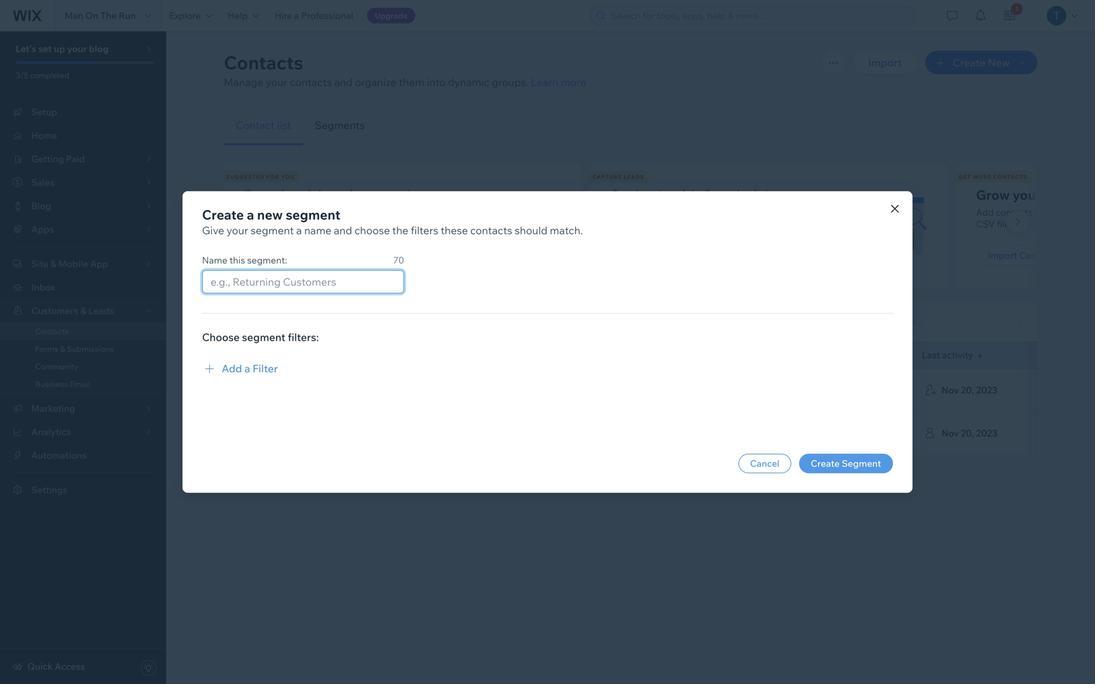 Task type: locate. For each thing, give the bounding box(es) containing it.
email
[[70, 380, 90, 389]]

import for import
[[869, 56, 902, 69]]

on
[[85, 10, 98, 21]]

0 horizontal spatial contacts
[[35, 327, 69, 337]]

0 vertical spatial create
[[202, 207, 244, 223]]

nov
[[942, 385, 959, 396], [942, 428, 959, 439]]

own
[[380, 207, 398, 218]]

give
[[202, 224, 224, 237]]

forms & submissions
[[35, 344, 114, 354]]

import inside button
[[988, 250, 1018, 261]]

explore
[[169, 10, 201, 21]]

1 vertical spatial members
[[262, 207, 303, 218]]

add down choose at the left
[[222, 362, 242, 375]]

get
[[959, 174, 972, 180]]

0 vertical spatial contacts
[[224, 51, 303, 74]]

0 vertical spatial segment
[[286, 207, 341, 223]]

create left segment
[[811, 458, 840, 470]]

into right them
[[427, 76, 446, 89]]

contacts inside sidebar element
[[35, 327, 69, 337]]

customers & leads
[[31, 305, 114, 317]]

and inside create a new segment give your segment a name and choose the filters these contacts should match.
[[334, 224, 352, 237]]

1 vertical spatial nov
[[942, 428, 959, 439]]

manage
[[224, 76, 264, 89]]

1 vertical spatial create
[[811, 458, 840, 470]]

your inside sidebar element
[[67, 43, 87, 54]]

& right forms
[[60, 344, 65, 354]]

segment up name
[[286, 207, 341, 223]]

exclusive
[[292, 218, 331, 230]]

more
[[561, 76, 587, 89]]

and left "organize"
[[334, 76, 353, 89]]

2 horizontal spatial contacts
[[996, 207, 1033, 218]]

1 vertical spatial contacts
[[1020, 250, 1059, 261]]

1 horizontal spatial contacts
[[224, 51, 303, 74]]

your inside grow your contact l add contacts by importing th
[[1013, 187, 1041, 203]]

add right this
[[255, 250, 273, 261]]

1 vertical spatial 20,
[[961, 428, 975, 439]]

0 vertical spatial nov
[[942, 385, 959, 396]]

and down in
[[334, 224, 352, 237]]

set
[[38, 43, 52, 54]]

learn more button
[[531, 74, 587, 90]]

import for import contacts
[[988, 250, 1018, 261]]

2 vertical spatial add
[[222, 362, 242, 375]]

community link
[[0, 358, 166, 376]]

contacts
[[290, 76, 332, 89], [996, 207, 1033, 218], [471, 224, 513, 237]]

quick access
[[27, 661, 85, 673]]

create up the give
[[202, 207, 244, 223]]

contacts inside grow your contact l add contacts by importing th
[[996, 207, 1033, 218]]

site
[[274, 187, 297, 203]]

new
[[257, 207, 283, 223]]

2023
[[977, 385, 998, 396], [977, 428, 998, 439]]

1 horizontal spatial members
[[377, 187, 436, 203]]

upgrade button
[[367, 8, 416, 23]]

list containing turn site visitors into members
[[222, 164, 1096, 290]]

a for filter
[[245, 362, 250, 375]]

1 vertical spatial contacts
[[996, 207, 1033, 218]]

contacts inside contacts manage your contacts and organize them into dynamic groups. learn more
[[224, 51, 303, 74]]

0 horizontal spatial import
[[869, 56, 902, 69]]

submissions
[[67, 344, 114, 354]]

get more contacts
[[959, 174, 1028, 180]]

them
[[399, 76, 425, 89]]

contacts up list at the top left
[[290, 76, 332, 89]]

leads
[[89, 305, 114, 317]]

contacts left the by at the right
[[996, 207, 1033, 218]]

business
[[35, 380, 68, 389]]

contacts inside button
[[1020, 250, 1059, 261]]

1 vertical spatial 2023
[[977, 428, 998, 439]]

1 horizontal spatial contacts
[[471, 224, 513, 237]]

inbox
[[31, 282, 55, 293]]

site
[[244, 207, 260, 218]]

hire a professional link
[[267, 0, 361, 31]]

create inside create segment button
[[811, 458, 840, 470]]

last
[[923, 350, 941, 361]]

contacts
[[994, 174, 1028, 180]]

0 horizontal spatial create
[[202, 207, 244, 223]]

1 horizontal spatial into
[[427, 76, 446, 89]]

inbox link
[[0, 276, 166, 299]]

filters
[[411, 224, 439, 237]]

by
[[1035, 207, 1046, 218]]

contacts up the manage
[[224, 51, 303, 74]]

a
[[294, 10, 299, 21], [247, 207, 254, 223], [296, 224, 302, 237], [245, 362, 250, 375]]

these
[[441, 224, 468, 237]]

add members area
[[255, 250, 339, 261]]

and down site
[[244, 218, 260, 230]]

1 vertical spatial &
[[60, 344, 65, 354]]

up
[[54, 43, 65, 54]]

3/5 completed
[[16, 70, 69, 80]]

0 vertical spatial &
[[80, 305, 86, 317]]

import inside button
[[869, 56, 902, 69]]

& left the leads
[[80, 305, 86, 317]]

segment up filter
[[242, 331, 286, 344]]

members up access
[[262, 207, 303, 218]]

add inside add members area button
[[255, 250, 273, 261]]

contacts right these
[[471, 224, 513, 237]]

2 vertical spatial contacts
[[35, 327, 69, 337]]

& inside forms & submissions link
[[60, 344, 65, 354]]

& inside customers & leads dropdown button
[[80, 305, 86, 317]]

a right hire on the top left of the page
[[294, 10, 299, 21]]

segment:
[[247, 255, 287, 266]]

1 horizontal spatial &
[[80, 305, 86, 317]]

your up the by at the right
[[1013, 187, 1041, 203]]

segment
[[286, 207, 341, 223], [251, 224, 294, 237], [242, 331, 286, 344]]

1 horizontal spatial create
[[811, 458, 840, 470]]

add a filter
[[222, 362, 278, 375]]

community
[[35, 362, 78, 372]]

2 20, from the top
[[961, 428, 975, 439]]

your down site
[[227, 224, 248, 237]]

a for new
[[247, 207, 254, 223]]

1 horizontal spatial import
[[988, 250, 1018, 261]]

0 vertical spatial into
[[427, 76, 446, 89]]

area
[[318, 250, 339, 261]]

0 vertical spatial import
[[869, 56, 902, 69]]

add members area button
[[244, 246, 350, 265]]

members up account
[[377, 187, 436, 203]]

leads
[[636, 187, 669, 203]]

name
[[202, 255, 228, 266]]

into
[[427, 76, 446, 89], [350, 187, 374, 203]]

0 horizontal spatial add
[[222, 362, 242, 375]]

0 vertical spatial 20,
[[961, 385, 975, 396]]

tab list
[[224, 106, 1038, 145]]

1 horizontal spatial add
[[255, 250, 273, 261]]

automations
[[31, 450, 87, 461]]

add for filter
[[222, 362, 242, 375]]

0 horizontal spatial contacts
[[290, 76, 332, 89]]

and inside turn site visitors into members site members can log in to their own account and access exclusive content.
[[244, 218, 260, 230]]

in
[[338, 207, 346, 218]]

0 vertical spatial add
[[977, 207, 994, 218]]

2 vertical spatial segment
[[242, 331, 286, 344]]

contacts up forms
[[35, 327, 69, 337]]

0 horizontal spatial into
[[350, 187, 374, 203]]

hire
[[275, 10, 292, 21]]

0 horizontal spatial &
[[60, 344, 65, 354]]

your inside create a new segment give your segment a name and choose the filters these contacts should match.
[[227, 224, 248, 237]]

grow your contact l add contacts by importing th
[[977, 187, 1096, 230]]

import contacts
[[988, 250, 1059, 261]]

access
[[55, 661, 85, 673]]

your right the manage
[[266, 76, 288, 89]]

1 vertical spatial nov 20, 2023
[[942, 428, 998, 439]]

capture
[[593, 174, 622, 180]]

2 horizontal spatial add
[[977, 207, 994, 218]]

2 vertical spatial contacts
[[471, 224, 513, 237]]

add inside add a filter button
[[222, 362, 242, 375]]

capture leads get leads with google ads
[[593, 174, 775, 203]]

into up their
[[350, 187, 374, 203]]

a for professional
[[294, 10, 299, 21]]

activity
[[943, 350, 974, 361]]

create inside create a new segment give your segment a name and choose the filters these contacts should match.
[[202, 207, 244, 223]]

0 vertical spatial contacts
[[290, 76, 332, 89]]

0 vertical spatial nov 20, 2023
[[942, 385, 998, 396]]

last activity
[[923, 350, 974, 361]]

add down grow
[[977, 207, 994, 218]]

1
[[1016, 5, 1019, 13]]

a left new
[[247, 207, 254, 223]]

0 vertical spatial 2023
[[977, 385, 998, 396]]

1 vertical spatial add
[[255, 250, 273, 261]]

list
[[222, 164, 1096, 290]]

2 horizontal spatial contacts
[[1020, 250, 1059, 261]]

visitors
[[300, 187, 347, 203]]

1 vertical spatial segment
[[251, 224, 294, 237]]

help
[[228, 10, 248, 21]]

contacts down the by at the right
[[1020, 250, 1059, 261]]

with
[[672, 187, 699, 203]]

your right up
[[67, 43, 87, 54]]

contact list button
[[224, 106, 303, 145]]

segment down new
[[251, 224, 294, 237]]

content.
[[333, 218, 368, 230]]

1 vertical spatial into
[[350, 187, 374, 203]]

upgrade
[[375, 11, 408, 21]]

name this segment:
[[202, 255, 287, 266]]

70
[[393, 255, 404, 266]]

account
[[400, 207, 434, 218]]

2 2023 from the top
[[977, 428, 998, 439]]

tab list containing contact list
[[224, 106, 1038, 145]]

organize
[[355, 76, 397, 89]]

1 vertical spatial import
[[988, 250, 1018, 261]]

a left filter
[[245, 362, 250, 375]]

blog
[[89, 43, 109, 54]]

a inside button
[[245, 362, 250, 375]]



Task type: describe. For each thing, give the bounding box(es) containing it.
name
[[304, 224, 332, 237]]

grow
[[977, 187, 1010, 203]]

1 nov from the top
[[942, 385, 959, 396]]

log
[[322, 207, 336, 218]]

contact list
[[236, 119, 291, 132]]

2 nov from the top
[[942, 428, 959, 439]]

groups.
[[492, 76, 529, 89]]

2 nov 20, 2023 from the top
[[942, 428, 998, 439]]

turn
[[244, 187, 271, 203]]

contacts inside contacts manage your contacts and organize them into dynamic groups. learn more
[[290, 76, 332, 89]]

business email
[[35, 380, 90, 389]]

get
[[610, 187, 633, 203]]

can
[[305, 207, 320, 218]]

choose segment filters:
[[202, 331, 319, 344]]

add inside grow your contact l add contacts by importing th
[[977, 207, 994, 218]]

Unsaved view field
[[244, 313, 334, 331]]

3/5
[[16, 70, 28, 80]]

contacts link
[[0, 323, 166, 340]]

Search for tools, apps, help & more... field
[[607, 7, 911, 25]]

0 vertical spatial members
[[377, 187, 436, 203]]

1 2023 from the top
[[977, 385, 998, 396]]

into inside contacts manage your contacts and organize them into dynamic groups. learn more
[[427, 76, 446, 89]]

your inside contacts manage your contacts and organize them into dynamic groups. learn more
[[266, 76, 288, 89]]

contact
[[1044, 187, 1092, 203]]

contacts inside create a new segment give your segment a name and choose the filters these contacts should match.
[[471, 224, 513, 237]]

0 horizontal spatial members
[[262, 207, 303, 218]]

to
[[348, 207, 356, 218]]

contact
[[236, 119, 275, 132]]

into inside turn site visitors into members site members can log in to their own account and access exclusive content.
[[350, 187, 374, 203]]

let's set up your blog
[[16, 43, 109, 54]]

settings link
[[0, 479, 166, 502]]

home link
[[0, 124, 166, 147]]

turn site visitors into members site members can log in to their own account and access exclusive content.
[[244, 187, 436, 230]]

access
[[262, 218, 290, 230]]

quick
[[27, 661, 53, 673]]

importing
[[1048, 207, 1090, 218]]

man
[[65, 10, 83, 21]]

this
[[230, 255, 245, 266]]

contacts manage your contacts and organize them into dynamic groups. learn more
[[224, 51, 587, 89]]

& for customers
[[80, 305, 86, 317]]

th
[[1092, 207, 1096, 218]]

1 20, from the top
[[961, 385, 975, 396]]

completed
[[30, 70, 69, 80]]

import button
[[853, 51, 918, 74]]

setup link
[[0, 100, 166, 124]]

learn
[[531, 76, 559, 89]]

list
[[277, 119, 291, 132]]

a left name
[[296, 224, 302, 237]]

suggested
[[226, 174, 265, 180]]

filter
[[253, 362, 278, 375]]

customers
[[31, 305, 78, 317]]

l
[[1095, 187, 1096, 203]]

forms & submissions link
[[0, 340, 166, 358]]

cancel button
[[739, 454, 792, 474]]

segment
[[842, 458, 882, 470]]

home
[[31, 130, 57, 141]]

Name this segment: field
[[207, 271, 400, 293]]

match.
[[550, 224, 583, 237]]

1 button
[[996, 0, 1025, 31]]

setup
[[31, 106, 57, 118]]

& for forms
[[60, 344, 65, 354]]

contacts for contacts
[[35, 327, 69, 337]]

members
[[275, 250, 316, 261]]

quick access button
[[12, 661, 85, 673]]

segments
[[315, 119, 365, 132]]

sidebar element
[[0, 31, 166, 685]]

segments button
[[303, 106, 377, 145]]

forms
[[35, 344, 58, 354]]

let's
[[16, 43, 36, 54]]

run
[[119, 10, 136, 21]]

the
[[392, 224, 409, 237]]

Search... field
[[882, 313, 1018, 331]]

leads
[[624, 174, 645, 180]]

add a filter button
[[202, 361, 278, 377]]

choose
[[355, 224, 390, 237]]

business email link
[[0, 376, 166, 393]]

for
[[267, 174, 280, 180]]

1 nov 20, 2023 from the top
[[942, 385, 998, 396]]

contacts for contacts manage your contacts and organize them into dynamic groups. learn more
[[224, 51, 303, 74]]

add for area
[[255, 250, 273, 261]]

create for a
[[202, 207, 244, 223]]

dynamic
[[448, 76, 490, 89]]

create for segment
[[811, 458, 840, 470]]

and inside contacts manage your contacts and organize them into dynamic groups. learn more
[[334, 76, 353, 89]]

their
[[359, 207, 378, 218]]

hire a professional
[[275, 10, 353, 21]]

should
[[515, 224, 548, 237]]

the
[[100, 10, 117, 21]]

man on the run
[[65, 10, 136, 21]]

customers & leads button
[[0, 299, 166, 323]]



Task type: vqa. For each thing, say whether or not it's contained in the screenshot.
Assign
no



